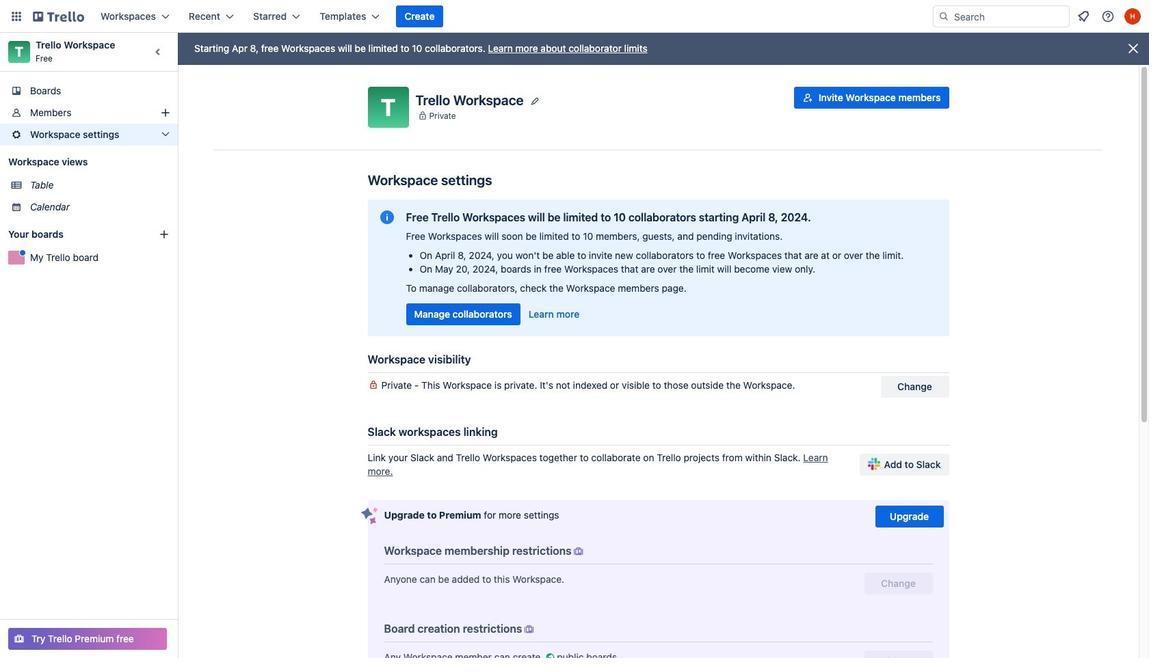 Task type: locate. For each thing, give the bounding box(es) containing it.
0 notifications image
[[1075, 8, 1092, 25]]

sm image
[[572, 545, 585, 559], [522, 623, 536, 637]]

1 horizontal spatial sm image
[[572, 545, 585, 559]]

add board image
[[159, 229, 170, 240]]

0 vertical spatial sm image
[[572, 545, 585, 559]]

0 horizontal spatial sm image
[[522, 623, 536, 637]]

1 vertical spatial sm image
[[522, 623, 536, 637]]

sparkle image
[[361, 508, 378, 525]]



Task type: describe. For each thing, give the bounding box(es) containing it.
back to home image
[[33, 5, 84, 27]]

sm image
[[543, 651, 557, 659]]

primary element
[[0, 0, 1149, 33]]

Search field
[[950, 7, 1069, 26]]

search image
[[939, 11, 950, 22]]

open information menu image
[[1101, 10, 1115, 23]]

your boards with 1 items element
[[8, 226, 138, 243]]

howard (howard38800628) image
[[1125, 8, 1141, 25]]

workspace navigation collapse icon image
[[149, 42, 168, 62]]



Task type: vqa. For each thing, say whether or not it's contained in the screenshot.
Success
no



